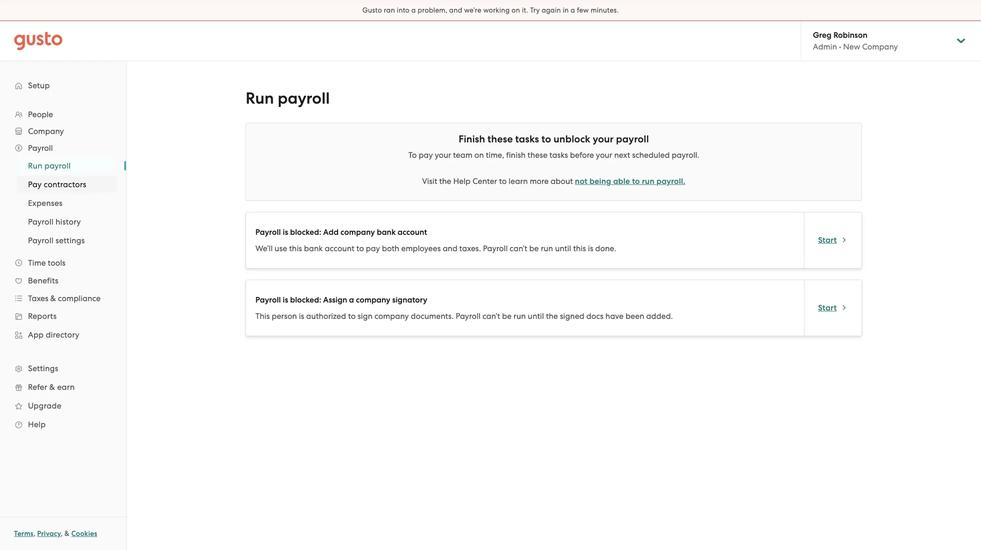Task type: locate. For each thing, give the bounding box(es) containing it.
time tools button
[[9, 255, 117, 271]]

cookies button
[[71, 528, 97, 540]]

0 horizontal spatial be
[[502, 312, 512, 321]]

1 horizontal spatial on
[[512, 6, 520, 14]]

until
[[555, 244, 572, 253], [528, 312, 544, 321]]

1 horizontal spatial until
[[555, 244, 572, 253]]

a
[[412, 6, 416, 14], [571, 6, 575, 14], [349, 295, 354, 305]]

is up use
[[283, 228, 288, 237]]

run
[[246, 89, 274, 108], [28, 161, 42, 171]]

add
[[323, 228, 339, 237]]

1 vertical spatial can't
[[483, 312, 500, 321]]

this person is authorized to sign company documents. payroll can't be run until the signed docs have been added.
[[256, 312, 673, 321]]

payroll up this
[[256, 295, 281, 305]]

1 vertical spatial account
[[325, 244, 355, 253]]

1 vertical spatial start link
[[819, 303, 848, 314]]

payroll button
[[9, 140, 117, 157]]

1 vertical spatial help
[[28, 420, 46, 429]]

start link for payroll is blocked: assign a company signatory
[[819, 303, 848, 314]]

the left signed
[[546, 312, 558, 321]]

1 horizontal spatial company
[[863, 42, 899, 51]]

pay left both
[[366, 244, 380, 253]]

0 horizontal spatial payroll
[[44, 161, 71, 171]]

payroll up the time
[[28, 236, 54, 245]]

& inside "link"
[[49, 383, 55, 392]]

1 horizontal spatial pay
[[419, 150, 433, 160]]

1 vertical spatial run
[[541, 244, 553, 253]]

settings
[[28, 364, 58, 373]]

1 horizontal spatial be
[[530, 244, 539, 253]]

& for compliance
[[50, 294, 56, 303]]

blocked:
[[290, 228, 321, 237], [290, 295, 321, 305]]

1 vertical spatial payroll.
[[657, 177, 686, 186]]

,
[[33, 530, 35, 538], [61, 530, 63, 538]]

payroll history
[[28, 217, 81, 227]]

1 horizontal spatial account
[[398, 228, 427, 237]]

blocked: up authorized
[[290, 295, 321, 305]]

0 vertical spatial payroll.
[[672, 150, 700, 160]]

to pay your team on time, finish these tasks before your next scheduled payroll.
[[409, 150, 700, 160]]

company right the "add"
[[341, 228, 375, 237]]

contractors
[[44, 180, 86, 189]]

pay
[[419, 150, 433, 160], [366, 244, 380, 253]]

unblock
[[554, 133, 591, 145]]

1 horizontal spatial run payroll
[[246, 89, 330, 108]]

0 horizontal spatial until
[[528, 312, 544, 321]]

0 vertical spatial help
[[454, 177, 471, 186]]

0 horizontal spatial bank
[[304, 244, 323, 253]]

0 vertical spatial the
[[439, 177, 452, 186]]

list
[[0, 106, 126, 434], [0, 157, 126, 250]]

& for earn
[[49, 383, 55, 392]]

company right new
[[863, 42, 899, 51]]

taxes.
[[460, 244, 481, 253]]

payroll. for scheduled
[[672, 150, 700, 160]]

1 horizontal spatial help
[[454, 177, 471, 186]]

2 list from the top
[[0, 157, 126, 250]]

0 horizontal spatial help
[[28, 420, 46, 429]]

payroll for payroll is blocked: add company bank account
[[256, 228, 281, 237]]

1 vertical spatial bank
[[304, 244, 323, 253]]

this left done.
[[573, 244, 586, 253]]

2 , from the left
[[61, 530, 63, 538]]

payroll
[[278, 89, 330, 108], [616, 133, 649, 145], [44, 161, 71, 171]]

use
[[275, 244, 287, 253]]

bank
[[377, 228, 396, 237], [304, 244, 323, 253]]

visit
[[422, 177, 438, 186]]

0 horizontal spatial the
[[439, 177, 452, 186]]

0 horizontal spatial run
[[514, 312, 526, 321]]

run inside gusto navigation element
[[28, 161, 42, 171]]

1 vertical spatial run payroll
[[28, 161, 71, 171]]

company
[[863, 42, 899, 51], [28, 127, 64, 136]]

1 vertical spatial &
[[49, 383, 55, 392]]

list containing people
[[0, 106, 126, 434]]

2 vertical spatial payroll
[[44, 161, 71, 171]]

bank down payroll is blocked: add company bank account
[[304, 244, 323, 253]]

greg
[[813, 30, 832, 40]]

terms link
[[14, 530, 33, 538]]

1 vertical spatial company
[[356, 295, 391, 305]]

1 list from the top
[[0, 106, 126, 434]]

& left earn
[[49, 383, 55, 392]]

& inside dropdown button
[[50, 294, 56, 303]]

1 vertical spatial blocked:
[[290, 295, 321, 305]]

0 vertical spatial pay
[[419, 150, 433, 160]]

1 blocked: from the top
[[290, 228, 321, 237]]

people
[[28, 110, 53, 119]]

start link for payroll is blocked: add company bank account
[[819, 235, 848, 246]]

finish
[[506, 150, 526, 160]]

tasks up finish
[[516, 133, 539, 145]]

these up time,
[[488, 133, 513, 145]]

blocked: left the "add"
[[290, 228, 321, 237]]

0 vertical spatial blocked:
[[290, 228, 321, 237]]

is
[[283, 228, 288, 237], [588, 244, 594, 253], [283, 295, 288, 305], [299, 312, 304, 321]]

, left privacy link
[[33, 530, 35, 538]]

& right taxes
[[50, 294, 56, 303]]

payroll up we'll at top left
[[256, 228, 281, 237]]

start for account
[[819, 235, 837, 245]]

2 start link from the top
[[819, 303, 848, 314]]

payroll for payroll history
[[28, 217, 54, 227]]

payroll. right scheduled
[[672, 150, 700, 160]]

0 vertical spatial tasks
[[516, 133, 539, 145]]

help down upgrade
[[28, 420, 46, 429]]

1 horizontal spatial can't
[[510, 244, 528, 253]]

0 horizontal spatial this
[[289, 244, 302, 253]]

be
[[530, 244, 539, 253], [502, 312, 512, 321]]

payroll down company dropdown button
[[28, 143, 53, 153]]

0 vertical spatial company
[[863, 42, 899, 51]]

payroll inside dropdown button
[[28, 143, 53, 153]]

until left signed
[[528, 312, 544, 321]]

being
[[590, 177, 612, 186]]

0 horizontal spatial on
[[475, 150, 484, 160]]

1 horizontal spatial ,
[[61, 530, 63, 538]]

0 vertical spatial payroll
[[278, 89, 330, 108]]

0 vertical spatial &
[[50, 294, 56, 303]]

& left cookies button
[[65, 530, 70, 538]]

0 horizontal spatial company
[[28, 127, 64, 136]]

a right 'assign'
[[349, 295, 354, 305]]

1 horizontal spatial the
[[546, 312, 558, 321]]

0 vertical spatial run
[[642, 177, 655, 186]]

account
[[398, 228, 427, 237], [325, 244, 355, 253]]

company down signatory
[[375, 312, 409, 321]]

into
[[397, 6, 410, 14]]

setup link
[[9, 77, 117, 94]]

1 vertical spatial be
[[502, 312, 512, 321]]

until left done.
[[555, 244, 572, 253]]

few
[[577, 6, 589, 14]]

1 horizontal spatial run
[[541, 244, 553, 253]]

the right the visit
[[439, 177, 452, 186]]

help left center at the top of the page
[[454, 177, 471, 186]]

these
[[488, 133, 513, 145], [528, 150, 548, 160]]

privacy link
[[37, 530, 61, 538]]

, left cookies
[[61, 530, 63, 538]]

0 horizontal spatial account
[[325, 244, 355, 253]]

0 vertical spatial bank
[[377, 228, 396, 237]]

payroll. down scheduled
[[657, 177, 686, 186]]

account down payroll is blocked: add company bank account
[[325, 244, 355, 253]]

1 start link from the top
[[819, 235, 848, 246]]

setup
[[28, 81, 50, 90]]

1 , from the left
[[33, 530, 35, 538]]

2 start from the top
[[819, 303, 837, 313]]

can't
[[510, 244, 528, 253], [483, 312, 500, 321]]

0 vertical spatial company
[[341, 228, 375, 237]]

0 vertical spatial run
[[246, 89, 274, 108]]

0 vertical spatial on
[[512, 6, 520, 14]]

payroll down expenses
[[28, 217, 54, 227]]

account up employees
[[398, 228, 427, 237]]

this right use
[[289, 244, 302, 253]]

company down people
[[28, 127, 64, 136]]

1 horizontal spatial payroll
[[278, 89, 330, 108]]

start link
[[819, 235, 848, 246], [819, 303, 848, 314]]

to
[[542, 133, 551, 145], [499, 177, 507, 186], [632, 177, 640, 186], [357, 244, 364, 253], [348, 312, 356, 321]]

payroll
[[28, 143, 53, 153], [28, 217, 54, 227], [256, 228, 281, 237], [28, 236, 54, 245], [483, 244, 508, 253], [256, 295, 281, 305], [456, 312, 481, 321]]

1 vertical spatial company
[[28, 127, 64, 136]]

on
[[512, 6, 520, 14], [475, 150, 484, 160]]

these right finish
[[528, 150, 548, 160]]

the
[[439, 177, 452, 186], [546, 312, 558, 321]]

1 horizontal spatial a
[[412, 6, 416, 14]]

center
[[473, 177, 497, 186]]

0 horizontal spatial can't
[[483, 312, 500, 321]]

0 vertical spatial can't
[[510, 244, 528, 253]]

this
[[289, 244, 302, 253], [573, 244, 586, 253]]

tasks down finish these tasks to unblock your payroll at the top of page
[[550, 150, 568, 160]]

run payroll
[[246, 89, 330, 108], [28, 161, 71, 171]]

start
[[819, 235, 837, 245], [819, 303, 837, 313]]

0 horizontal spatial ,
[[33, 530, 35, 538]]

1 vertical spatial start
[[819, 303, 837, 313]]

expenses
[[28, 199, 63, 208]]

company
[[341, 228, 375, 237], [356, 295, 391, 305], [375, 312, 409, 321]]

1 vertical spatial these
[[528, 150, 548, 160]]

2 blocked: from the top
[[290, 295, 321, 305]]

1 vertical spatial tasks
[[550, 150, 568, 160]]

your
[[593, 133, 614, 145], [435, 150, 451, 160], [596, 150, 613, 160]]

person
[[272, 312, 297, 321]]

payroll right taxes.
[[483, 244, 508, 253]]

2 horizontal spatial payroll
[[616, 133, 649, 145]]

0 horizontal spatial run payroll
[[28, 161, 71, 171]]

1 vertical spatial payroll
[[616, 133, 649, 145]]

a right in
[[571, 6, 575, 14]]

we'll
[[256, 244, 273, 253]]

0 vertical spatial these
[[488, 133, 513, 145]]

this
[[256, 312, 270, 321]]

greg robinson admin • new company
[[813, 30, 899, 51]]

1 vertical spatial pay
[[366, 244, 380, 253]]

a right into
[[412, 6, 416, 14]]

on left time,
[[475, 150, 484, 160]]

and left taxes.
[[443, 244, 458, 253]]

company inside dropdown button
[[28, 127, 64, 136]]

is up person
[[283, 295, 288, 305]]

1 vertical spatial on
[[475, 150, 484, 160]]

0 horizontal spatial tasks
[[516, 133, 539, 145]]

blocked: for add
[[290, 228, 321, 237]]

1 horizontal spatial this
[[573, 244, 586, 253]]

your left next
[[596, 150, 613, 160]]

2 horizontal spatial run
[[642, 177, 655, 186]]

0 vertical spatial run payroll
[[246, 89, 330, 108]]

0 horizontal spatial pay
[[366, 244, 380, 253]]

history
[[56, 217, 81, 227]]

run payroll link
[[17, 157, 117, 174]]

pay right to
[[419, 150, 433, 160]]

help inside gusto navigation element
[[28, 420, 46, 429]]

0 horizontal spatial these
[[488, 133, 513, 145]]

1 vertical spatial run
[[28, 161, 42, 171]]

1 vertical spatial until
[[528, 312, 544, 321]]

1 start from the top
[[819, 235, 837, 245]]

0 horizontal spatial run
[[28, 161, 42, 171]]

before
[[570, 150, 594, 160]]

0 vertical spatial start
[[819, 235, 837, 245]]

and left we're
[[449, 6, 463, 14]]

0 vertical spatial and
[[449, 6, 463, 14]]

and
[[449, 6, 463, 14], [443, 244, 458, 253]]

company up sign
[[356, 295, 391, 305]]

blocked: for assign
[[290, 295, 321, 305]]

to left learn
[[499, 177, 507, 186]]

on left it.
[[512, 6, 520, 14]]

0 vertical spatial start link
[[819, 235, 848, 246]]

bank up both
[[377, 228, 396, 237]]



Task type: describe. For each thing, give the bounding box(es) containing it.
to right able
[[632, 177, 640, 186]]

problem,
[[418, 6, 448, 14]]

robinson
[[834, 30, 868, 40]]

list containing run payroll
[[0, 157, 126, 250]]

working
[[484, 6, 510, 14]]

run payroll inside run payroll link
[[28, 161, 71, 171]]

again
[[542, 6, 561, 14]]

learn
[[509, 177, 528, 186]]

taxes
[[28, 294, 48, 303]]

tools
[[48, 258, 65, 268]]

payroll is blocked: add company bank account
[[256, 228, 427, 237]]

time,
[[486, 150, 504, 160]]

payroll history link
[[17, 214, 117, 230]]

taxes & compliance
[[28, 294, 101, 303]]

to inside visit the help center to learn more about not being able to run payroll.
[[499, 177, 507, 186]]

benefits
[[28, 276, 58, 285]]

new
[[844, 42, 861, 51]]

payroll is blocked: assign a company signatory
[[256, 295, 428, 305]]

docs
[[587, 312, 604, 321]]

time tools
[[28, 258, 65, 268]]

pay contractors
[[28, 180, 86, 189]]

2 horizontal spatial a
[[571, 6, 575, 14]]

1 horizontal spatial tasks
[[550, 150, 568, 160]]

0 vertical spatial until
[[555, 244, 572, 253]]

not
[[575, 177, 588, 186]]

benefits link
[[9, 272, 117, 289]]

scheduled
[[632, 150, 670, 160]]

2 vertical spatial &
[[65, 530, 70, 538]]

able
[[614, 177, 630, 186]]

people button
[[9, 106, 117, 123]]

1 this from the left
[[289, 244, 302, 253]]

done.
[[596, 244, 617, 253]]

earn
[[57, 383, 75, 392]]

privacy
[[37, 530, 61, 538]]

0 vertical spatial account
[[398, 228, 427, 237]]

pay
[[28, 180, 42, 189]]

documents.
[[411, 312, 454, 321]]

refer & earn
[[28, 383, 75, 392]]

ran
[[384, 6, 395, 14]]

is right person
[[299, 312, 304, 321]]

we'll use this bank account to pay both employees and taxes. payroll can't be run until this is done.
[[256, 244, 617, 253]]

time
[[28, 258, 46, 268]]

to down payroll is blocked: add company bank account
[[357, 244, 364, 253]]

compliance
[[58, 294, 101, 303]]

reports
[[28, 312, 57, 321]]

your left team
[[435, 150, 451, 160]]

0 vertical spatial be
[[530, 244, 539, 253]]

to up to pay your team on time, finish these tasks before your next scheduled payroll.
[[542, 133, 551, 145]]

about
[[551, 177, 573, 186]]

in
[[563, 6, 569, 14]]

home image
[[14, 32, 63, 50]]

pay contractors link
[[17, 176, 117, 193]]

1 vertical spatial the
[[546, 312, 558, 321]]

app
[[28, 330, 44, 340]]

upgrade link
[[9, 398, 117, 414]]

is left done.
[[588, 244, 594, 253]]

0 horizontal spatial a
[[349, 295, 354, 305]]

start for signatory
[[819, 303, 837, 313]]

gusto ran into a problem, and we're working on it. try again in a few minutes.
[[363, 6, 619, 14]]

it.
[[522, 6, 529, 14]]

have
[[606, 312, 624, 321]]

gusto navigation element
[[0, 61, 126, 449]]

to left sign
[[348, 312, 356, 321]]

settings
[[56, 236, 85, 245]]

app directory link
[[9, 327, 117, 343]]

payroll settings
[[28, 236, 85, 245]]

company inside greg robinson admin • new company
[[863, 42, 899, 51]]

1 horizontal spatial run
[[246, 89, 274, 108]]

payroll for payroll is blocked: assign a company signatory
[[256, 295, 281, 305]]

finish
[[459, 133, 485, 145]]

payroll for payroll
[[28, 143, 53, 153]]

2 vertical spatial run
[[514, 312, 526, 321]]

terms , privacy , & cookies
[[14, 530, 97, 538]]

admin
[[813, 42, 837, 51]]

1 horizontal spatial bank
[[377, 228, 396, 237]]

added.
[[647, 312, 673, 321]]

company button
[[9, 123, 117, 140]]

next
[[615, 150, 630, 160]]

both
[[382, 244, 399, 253]]

refer
[[28, 383, 47, 392]]

authorized
[[306, 312, 346, 321]]

not being able to run payroll. link
[[575, 177, 686, 186]]

taxes & compliance button
[[9, 290, 117, 307]]

payroll. for run
[[657, 177, 686, 186]]

1 vertical spatial and
[[443, 244, 458, 253]]

try
[[530, 6, 540, 14]]

terms
[[14, 530, 33, 538]]

team
[[453, 150, 473, 160]]

payroll for payroll settings
[[28, 236, 54, 245]]

payroll settings link
[[17, 232, 117, 249]]

2 this from the left
[[573, 244, 586, 253]]

minutes.
[[591, 6, 619, 14]]

payroll right the documents.
[[456, 312, 481, 321]]

settings link
[[9, 360, 117, 377]]

sign
[[358, 312, 373, 321]]

help inside visit the help center to learn more about not being able to run payroll.
[[454, 177, 471, 186]]

to
[[409, 150, 417, 160]]

gusto
[[363, 6, 382, 14]]

the inside visit the help center to learn more about not being able to run payroll.
[[439, 177, 452, 186]]

refer & earn link
[[9, 379, 117, 396]]

cookies
[[71, 530, 97, 538]]

assign
[[323, 295, 347, 305]]

your up before
[[593, 133, 614, 145]]

employees
[[401, 244, 441, 253]]

•
[[839, 42, 842, 51]]

we're
[[464, 6, 482, 14]]

2 vertical spatial company
[[375, 312, 409, 321]]

payroll inside run payroll link
[[44, 161, 71, 171]]

expenses link
[[17, 195, 117, 212]]

reports link
[[9, 308, 117, 325]]

been
[[626, 312, 645, 321]]

1 horizontal spatial these
[[528, 150, 548, 160]]

finish these tasks to unblock your payroll
[[459, 133, 649, 145]]

signed
[[560, 312, 585, 321]]



Task type: vqa. For each thing, say whether or not it's contained in the screenshot.
the middle W-
no



